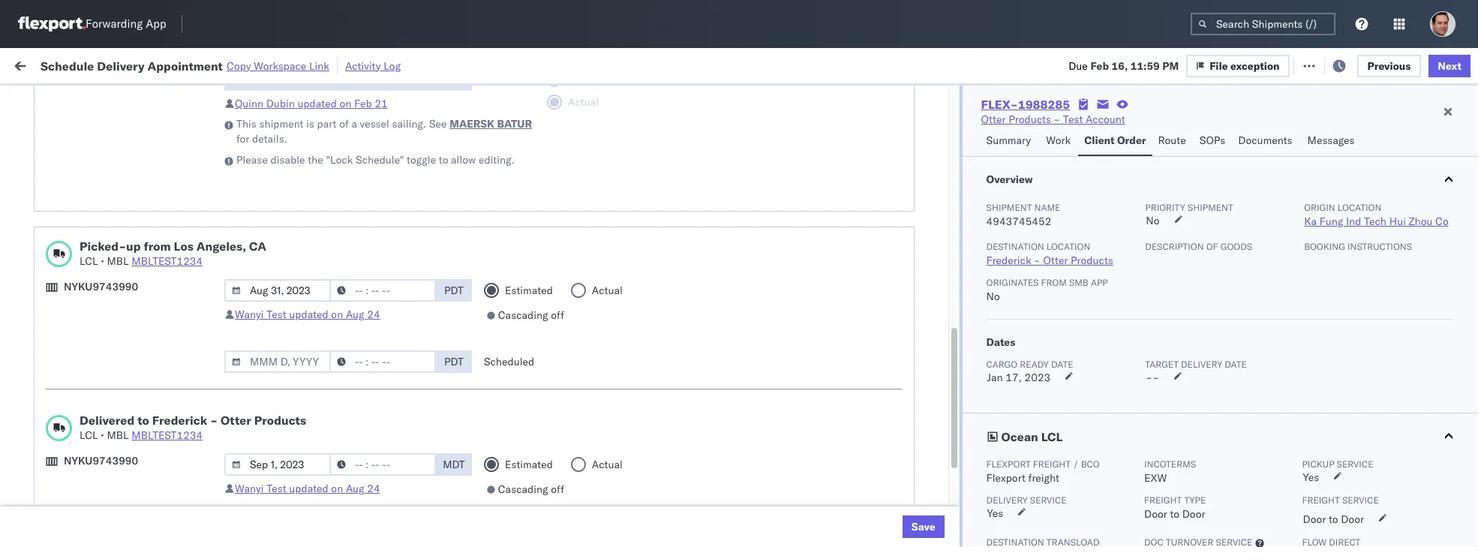 Task type: locate. For each thing, give the bounding box(es) containing it.
2 confirm from the top
[[35, 460, 73, 473]]

snoozed
[[314, 93, 349, 104]]

1 vertical spatial updated
[[289, 308, 329, 321]]

resize handle column header
[[234, 116, 252, 547], [414, 116, 432, 547], [471, 116, 489, 547], [577, 116, 595, 547], [683, 116, 701, 547], [846, 116, 864, 547], [976, 116, 994, 547], [1082, 116, 1100, 547], [1286, 116, 1304, 547], [1391, 116, 1409, 547], [1440, 116, 1458, 547]]

Search Work text field
[[973, 54, 1137, 76]]

delivery down workitem button on the top of page
[[82, 163, 120, 176]]

flex-1988285 down flex-2006134
[[895, 229, 973, 243]]

frederick inside destination location frederick - otter products
[[987, 254, 1032, 267]]

1 vertical spatial 2001714
[[928, 295, 973, 309]]

1 actual from the top
[[592, 284, 623, 297]]

demu1232567 down delivery service
[[1002, 526, 1078, 540]]

1 vertical spatial 11:59 pm pst, feb 16, 2023
[[261, 229, 403, 243]]

1988285 down 2006134
[[928, 229, 973, 243]]

estimated right the mdt
[[505, 458, 553, 471]]

container numbers button
[[994, 113, 1085, 140]]

schedule delivery appointment link down workitem button on the top of page
[[35, 162, 185, 177]]

up
[[126, 239, 141, 254]]

wanyi test updated on aug 24 button
[[235, 308, 380, 321], [235, 482, 380, 495]]

2 confirm pickup from los angeles, ca link from the top
[[35, 459, 213, 474]]

date right delivery
[[1225, 359, 1247, 370]]

12:30 pm pst, feb 17, 2023 for schedule delivery appointment
[[261, 295, 403, 309]]

1 vertical spatial -- : -- -- text field
[[329, 351, 436, 373]]

mbl down delivered
[[107, 429, 129, 442]]

for down this
[[236, 132, 249, 146]]

1 vertical spatial actual
[[592, 458, 623, 471]]

aug
[[346, 308, 364, 321], [346, 482, 364, 495]]

test
[[1063, 113, 1083, 126], [640, 196, 660, 210], [746, 196, 765, 210], [685, 229, 705, 243], [763, 262, 783, 276], [763, 295, 783, 309], [267, 308, 286, 321], [649, 460, 669, 474], [267, 482, 286, 495], [664, 494, 684, 507], [770, 494, 790, 507]]

2 1977428 from the top
[[928, 394, 973, 408]]

2 integration test account - western digital from the top
[[709, 295, 910, 309]]

2 flex-1977428 from the top
[[895, 394, 973, 408]]

demu1232567 for confirm pickup from los angeles, ca
[[1002, 460, 1078, 474]]

1 maeu1234567 from the top
[[1002, 361, 1078, 375]]

2 • from the top
[[101, 429, 104, 442]]

products inside destination location frederick - otter products
[[1071, 254, 1114, 267]]

flex-1988285 link
[[981, 97, 1070, 112]]

0 vertical spatial cascading
[[498, 308, 548, 322]]

appointment up clearance
[[123, 295, 185, 308]]

12:30 pm pst, feb 17, 2023 for schedule pickup from los angeles international airport
[[261, 262, 403, 276]]

delivery
[[1181, 359, 1223, 370]]

1977428 up save button
[[928, 494, 973, 507]]

ocean for confirm pickup from los angeles, ca link for 11:59 pm pst, feb 23, 2023
[[497, 460, 528, 474]]

0 vertical spatial schedule delivery appointment button
[[35, 162, 185, 178]]

estimated for pdt
[[505, 284, 553, 297]]

demu1232567 down otter products - test account link
[[1002, 130, 1078, 143]]

western for schedule delivery appointment
[[837, 295, 877, 309]]

service down flexport freight / bco flexport freight
[[1030, 495, 1067, 506]]

1 vertical spatial confirm pickup from los angeles, ca link
[[35, 459, 213, 474]]

2 12:30 from the top
[[261, 295, 290, 309]]

updated for mdt's "wanyi test updated on aug 24" button
[[289, 482, 329, 495]]

2 vertical spatial mbltest1234
[[132, 429, 203, 442]]

0 horizontal spatial frederick
[[152, 413, 207, 428]]

mbltest1234 button down "up"
[[132, 254, 203, 268]]

flex-1977428 down flex-2150210
[[895, 361, 973, 375]]

mbl/mawb numbers button
[[1100, 119, 1289, 134]]

2 schedule delivery appointment button from the top
[[35, 294, 185, 310]]

1 estimated from the top
[[505, 284, 553, 297]]

shipment inside this shipment is part of a vessel sailing. see maersk batur for details.
[[259, 117, 304, 131]]

flxt00001977428a for schedule pickup from los angeles, ca
[[1108, 361, 1211, 375]]

2 fcl from the top
[[530, 163, 549, 177]]

yes down delivery service
[[987, 507, 1004, 520]]

location up ind
[[1338, 202, 1382, 213]]

at
[[299, 58, 308, 72]]

flex-2001714 for schedule delivery appointment
[[895, 295, 973, 309]]

lcl inside delivered to frederick - otter products lcl • mbl mbltest1234
[[80, 429, 98, 442]]

mbltest1234 inside picked-up from los angeles, ca lcl • mbl mbltest1234
[[132, 254, 203, 268]]

0 horizontal spatial freight
[[1145, 495, 1182, 506]]

flex-1988285 up container
[[981, 97, 1070, 112]]

1 vertical spatial aug
[[346, 482, 364, 495]]

scheduled
[[484, 355, 535, 369]]

0 vertical spatial 11:59 pm pst, feb 14, 2023
[[261, 130, 403, 144]]

2 vertical spatial 21,
[[358, 427, 375, 441]]

type
[[1185, 495, 1206, 506]]

1 vertical spatial 11:59 pm pst, feb 14, 2023
[[261, 163, 403, 177]]

0 horizontal spatial otter products - test account
[[603, 229, 747, 243]]

1 vertical spatial 14,
[[358, 163, 375, 177]]

2 7:30 pm pst, feb 21, 2023 from the top
[[261, 394, 397, 408]]

1 horizontal spatial ping - test entity
[[709, 196, 796, 210]]

1 vertical spatial wanyi
[[235, 482, 264, 495]]

demu1232567 up delivery service
[[1002, 460, 1078, 474]]

schedule delivery appointment down workitem button on the top of page
[[35, 163, 185, 176]]

2 vertical spatial confirm pickup from los angeles, ca
[[35, 493, 213, 506]]

work
[[164, 58, 190, 72], [1047, 134, 1071, 147]]

mbltest1234 for products
[[132, 429, 203, 442]]

0 horizontal spatial yes
[[987, 507, 1004, 520]]

air
[[497, 295, 511, 309]]

actual for mdt
[[592, 458, 623, 471]]

location inside destination location frederick - otter products
[[1047, 241, 1091, 252]]

MMM D, YYYY text field
[[224, 68, 331, 91], [224, 279, 331, 302], [224, 351, 331, 373], [224, 453, 331, 476]]

pickup for 11:59 pm pst, feb 16, 2023 confirm pickup from los angeles, ca button
[[76, 196, 108, 209]]

• down delivered
[[101, 429, 104, 442]]

2001714 down 2006134
[[928, 262, 973, 276]]

3 schedule delivery appointment link from the top
[[35, 393, 185, 408]]

to
[[439, 153, 448, 167], [137, 413, 149, 428], [1170, 507, 1180, 521], [1329, 513, 1339, 526]]

demo123 for schedule delivery appointment
[[1108, 163, 1158, 177]]

sailing.
[[392, 117, 427, 131]]

1 vertical spatial integration test account - western digital
[[709, 295, 910, 309]]

2 confirm pickup from los angeles, ca from the top
[[35, 460, 213, 473]]

appointment down workitem button on the top of page
[[123, 163, 185, 176]]

2 vertical spatial 1977428
[[928, 494, 973, 507]]

schedule pickup from los angeles, ca button for 11:59 pm pst, feb 21, 2023
[[35, 426, 219, 442]]

flex-2006134 button
[[871, 193, 976, 214], [871, 193, 976, 214]]

11:59 pm pst, feb 23, 2023
[[261, 460, 403, 474]]

wanyi test updated on aug 24 for pdt
[[235, 308, 380, 321]]

-- : -- -- text field
[[329, 279, 436, 302], [329, 351, 436, 373], [329, 453, 436, 476]]

schedule delivery appointment down airport
[[35, 295, 185, 308]]

1 honeywell - test account from the left
[[603, 494, 726, 507]]

1 flex-1977428 from the top
[[895, 361, 973, 375]]

updated for quinn dubin updated on feb 21 button
[[298, 97, 337, 110]]

schedule delivery appointment button for 12:30 pm pst, feb 17, 2023
[[35, 294, 185, 310]]

confirm pickup from los angeles, ca for 11:59 pm pst, feb 16, 2023
[[35, 196, 213, 209]]

2 vertical spatial confirm
[[35, 493, 73, 506]]

western
[[837, 262, 877, 276], [837, 295, 877, 309]]

3 confirm pickup from los angeles, ca link from the top
[[35, 492, 213, 507]]

due feb 16, 11:59 pm
[[1069, 59, 1179, 72]]

feb
[[1091, 59, 1109, 72], [354, 97, 372, 110], [337, 130, 356, 144], [337, 163, 356, 177], [337, 196, 356, 210], [337, 229, 356, 243], [337, 262, 356, 276], [337, 295, 356, 309], [331, 361, 349, 375], [331, 394, 349, 408], [337, 427, 356, 441], [337, 460, 356, 474], [332, 494, 350, 507]]

location up frederick - otter products link
[[1047, 241, 1091, 252]]

numbers
[[1162, 122, 1199, 134], [1002, 128, 1039, 140]]

demo123 for confirm pickup from los angeles, ca
[[1108, 460, 1158, 474]]

mode
[[497, 122, 520, 134]]

2 demu1232567 from the top
[[1002, 163, 1078, 176]]

1 flex-2001714 from the top
[[895, 262, 973, 276]]

work down otter products - test account link
[[1047, 134, 1071, 147]]

2 7:30 from the top
[[261, 394, 284, 408]]

service for pickup service
[[1337, 459, 1374, 470]]

schedule pickup from los angeles, ca for 11:59 pm pst, feb 21, 2023
[[35, 427, 219, 440]]

previous button
[[1357, 54, 1422, 77]]

flex-2001714 up flex-2150210
[[895, 295, 973, 309]]

2001714 up 2150210
[[928, 295, 973, 309]]

snoozed : no
[[314, 93, 367, 104]]

western for schedule pickup from los angeles international airport
[[837, 262, 877, 276]]

16, for ping - test entity
[[358, 196, 375, 210]]

delivery up delivered
[[82, 394, 120, 407]]

1 vertical spatial schedule delivery appointment link
[[35, 294, 185, 309]]

lcl inside picked-up from los angeles, ca lcl • mbl mbltest1234
[[80, 254, 98, 268]]

1 vertical spatial mbltest1234 button
[[132, 429, 203, 442]]

mbltest1234 inside delivered to frederick - otter products lcl • mbl mbltest1234
[[132, 429, 203, 442]]

0 vertical spatial 7:30 pm pst, feb 21, 2023
[[261, 361, 397, 375]]

0 vertical spatial 11:59 pm pst, feb 16, 2023
[[261, 196, 403, 210]]

1 horizontal spatial documents
[[1239, 134, 1293, 147]]

17, for schedule delivery appointment
[[358, 295, 375, 309]]

mmm d, yyyy text field for -- : -- -- text field corresponding to "wanyi test updated on aug 24" button corresponding to pdt
[[224, 279, 331, 302]]

2 12:30 pm pst, feb 17, 2023 from the top
[[261, 295, 403, 309]]

test
[[1311, 163, 1329, 177]]

1 vertical spatial cascading off
[[498, 483, 564, 496]]

to inside delivered to frederick - otter products lcl • mbl mbltest1234
[[137, 413, 149, 428]]

0 vertical spatial confirm pickup from los angeles, ca
[[35, 196, 213, 209]]

1 horizontal spatial frederick
[[987, 254, 1032, 267]]

2 estimated from the top
[[505, 458, 553, 471]]

1 -- : -- -- text field from the top
[[329, 279, 436, 302]]

door down service
[[1341, 513, 1365, 526]]

ocean for 11:59 pm pst, feb 14, 2023 schedule pickup from los angeles, ca link
[[497, 130, 528, 144]]

2 24 from the top
[[367, 482, 380, 495]]

angeles, inside picked-up from los angeles, ca lcl • mbl mbltest1234
[[196, 239, 246, 254]]

• inside delivered to frederick - otter products lcl • mbl mbltest1234
[[101, 429, 104, 442]]

pdt
[[444, 73, 464, 86], [444, 284, 464, 297], [444, 355, 464, 369]]

0 horizontal spatial for
[[144, 93, 156, 104]]

1977428 down 2150210
[[928, 361, 973, 375]]

0 vertical spatial confirm pickup from los angeles, ca link
[[35, 195, 213, 210]]

pickup inside schedule pickup from los angeles international airport
[[82, 254, 114, 268]]

upload
[[35, 328, 69, 341]]

door down freight service
[[1303, 513, 1326, 526]]

container
[[1002, 116, 1042, 128]]

freight left /
[[1033, 459, 1071, 470]]

1 horizontal spatial service
[[1337, 459, 1374, 470]]

2 schedule delivery appointment link from the top
[[35, 294, 185, 309]]

0 vertical spatial mbltest1234 button
[[132, 254, 203, 268]]

description of goods
[[1146, 241, 1253, 252]]

1 horizontal spatial of
[[1207, 241, 1219, 252]]

numbers left the sops
[[1162, 122, 1199, 134]]

work right import
[[164, 58, 190, 72]]

1 vertical spatial 1977428
[[928, 394, 973, 408]]

1 • from the top
[[101, 254, 104, 268]]

1 7:30 from the top
[[261, 361, 284, 375]]

1 confirm from the top
[[35, 196, 73, 209]]

11:59 pm pst, feb 16, 2023 for confirm pickup from los angeles, ca
[[261, 196, 403, 210]]

1 vertical spatial cascading
[[498, 483, 548, 496]]

2 ocean fcl from the top
[[497, 163, 549, 177]]

1 horizontal spatial shipment
[[1188, 202, 1234, 213]]

to right delivered
[[137, 413, 149, 428]]

delivery up ready
[[97, 58, 145, 73]]

ocean fcl down editing.
[[497, 196, 549, 210]]

4 schedule pickup from los angeles, ca from the top
[[35, 427, 219, 440]]

• inside picked-up from los angeles, ca lcl • mbl mbltest1234
[[101, 254, 104, 268]]

schedule delivery appointment button for 11:59 pm pst, feb 14, 2023
[[35, 162, 185, 178]]

demo123
[[1108, 130, 1158, 144], [1108, 163, 1158, 177], [1108, 460, 1158, 474], [1108, 527, 1158, 540]]

pickup service
[[1303, 459, 1374, 470]]

appointment up delivered to frederick - otter products lcl • mbl mbltest1234
[[123, 394, 185, 407]]

1 off from the top
[[551, 308, 564, 322]]

0 vertical spatial flex-2001714
[[895, 262, 973, 276]]

1 vertical spatial estimated
[[505, 458, 553, 471]]

7:30 for schedule pickup from los angeles, ca
[[261, 361, 284, 375]]

8 resize handle column header from the left
[[1082, 116, 1100, 547]]

schedule delivery appointment button
[[35, 162, 185, 178], [35, 294, 185, 310], [35, 393, 185, 409]]

0 horizontal spatial app
[[146, 17, 166, 31]]

to down incoterms exw
[[1170, 507, 1180, 521]]

1 12:30 from the top
[[261, 262, 290, 276]]

documents right clearance
[[167, 328, 221, 341]]

schedule delivery appointment button for 7:30 pm pst, feb 21, 2023
[[35, 393, 185, 409]]

of left a
[[339, 117, 349, 131]]

1 vertical spatial wanyi test updated on aug 24 button
[[235, 482, 380, 495]]

1977428 up 1891264
[[928, 394, 973, 408]]

1 horizontal spatial no
[[987, 290, 1000, 303]]

3 flex-1911408 from the top
[[895, 460, 973, 474]]

work inside button
[[1047, 134, 1071, 147]]

delivery service
[[987, 495, 1067, 506]]

1 horizontal spatial ping
[[709, 196, 734, 210]]

schedule delivery appointment link for 11:59 pm pst, feb 14, 2023
[[35, 162, 185, 177]]

from inside originates from smb app no
[[1041, 277, 1067, 288]]

for left work, at the left top
[[144, 93, 156, 104]]

1 7:30 pm pst, feb 21, 2023 from the top
[[261, 361, 397, 375]]

0 vertical spatial shipment
[[259, 117, 304, 131]]

actual
[[592, 284, 623, 297], [592, 458, 623, 471]]

1 flxt00001977428a from the top
[[1108, 361, 1211, 375]]

mbltest1234 down testmbl123 at the top right of the page
[[1108, 229, 1179, 243]]

from inside schedule pickup from los angeles international airport
[[117, 254, 139, 268]]

mmm d, yyyy text field for 2nd -- : -- -- text field from the bottom
[[224, 351, 331, 373]]

7:30 pm pst, feb 21, 2023 for schedule pickup from los angeles, ca
[[261, 361, 397, 375]]

14, right "lock
[[358, 163, 375, 177]]

2 mbl from the top
[[107, 429, 129, 442]]

pdt left scheduled
[[444, 355, 464, 369]]

1977428
[[928, 361, 973, 375], [928, 394, 973, 408], [928, 494, 973, 507]]

1 vertical spatial confirm pickup from los angeles, ca button
[[35, 459, 213, 475]]

2 vertical spatial 17,
[[1006, 371, 1022, 384]]

for inside this shipment is part of a vessel sailing. see maersk batur for details.
[[236, 132, 249, 146]]

1 vertical spatial shipment
[[1188, 202, 1234, 213]]

wanyi
[[235, 308, 264, 321], [235, 482, 264, 495]]

2 pdt from the top
[[444, 284, 464, 297]]

2 11:59 pm pst, feb 14, 2023 from the top
[[261, 163, 403, 177]]

products
[[1009, 113, 1052, 126], [630, 229, 673, 243], [1071, 254, 1114, 267], [254, 413, 306, 428]]

demu1232567 up 'mofu0618318'
[[1002, 163, 1078, 176]]

flex-1988285 button
[[871, 226, 976, 247], [871, 226, 976, 247]]

ocean lcl for 9:30 am pst, feb 24, 2023
[[497, 494, 549, 507]]

0 vertical spatial integration test account - western digital
[[709, 262, 910, 276]]

freight up delivery service
[[1029, 471, 1060, 485]]

7:30 for schedule delivery appointment
[[261, 394, 284, 408]]

-
[[1054, 113, 1061, 126], [630, 196, 637, 210], [736, 196, 743, 210], [676, 229, 682, 243], [1034, 254, 1041, 267], [828, 262, 835, 276], [828, 295, 835, 309], [1146, 371, 1153, 384], [1153, 371, 1159, 384], [210, 413, 218, 428], [655, 494, 662, 507], [761, 494, 767, 507]]

24 for mdt
[[367, 482, 380, 495]]

0 vertical spatial confirm pickup from los angeles, ca button
[[35, 195, 213, 211]]

1 resize handle column header from the left
[[234, 116, 252, 547]]

1 integration from the top
[[709, 262, 760, 276]]

ka fung ind tech hui zhou co link
[[1305, 215, 1449, 228]]

ocean fcl down mode
[[497, 163, 549, 177]]

honeywell
[[603, 494, 652, 507], [709, 494, 758, 507]]

2 ping - test entity from the left
[[709, 196, 796, 210]]

1 vertical spatial off
[[551, 483, 564, 496]]

0 vertical spatial maeu1234567
[[1002, 361, 1078, 375]]

ocean fcl right the mdt
[[497, 460, 549, 474]]

0 vertical spatial flexport
[[987, 459, 1031, 470]]

0 vertical spatial aug
[[346, 308, 364, 321]]

1 vertical spatial nyku9743990
[[64, 280, 138, 293]]

2 digital from the top
[[879, 295, 910, 309]]

1 vertical spatial maeu1234567
[[1002, 394, 1078, 408]]

schedule delivery appointment link for 7:30 pm pst, feb 21, 2023
[[35, 393, 185, 408]]

freight up door to door
[[1303, 495, 1340, 506]]

9:30 am pst, feb 24, 2023
[[261, 494, 398, 507]]

1 confirm pickup from los angeles, ca link from the top
[[35, 195, 213, 210]]

schedule delivery appointment link up delivered
[[35, 393, 185, 408]]

integration test account - western digital
[[709, 262, 910, 276], [709, 295, 910, 309]]

1 vertical spatial documents
[[167, 328, 221, 341]]

1 horizontal spatial flex-1988285
[[981, 97, 1070, 112]]

2 western from the top
[[837, 295, 877, 309]]

3 demo123 from the top
[[1108, 460, 1158, 474]]

1 schedule delivery appointment from the top
[[35, 163, 185, 176]]

risk
[[311, 58, 329, 72]]

schedule delivery appointment link for 12:30 pm pst, feb 17, 2023
[[35, 294, 185, 309]]

schedule delivery appointment button up delivered
[[35, 393, 185, 409]]

1 horizontal spatial work
[[1047, 134, 1071, 147]]

1 vertical spatial 21,
[[352, 394, 368, 408]]

1 wanyi test updated on aug 24 from the top
[[235, 308, 380, 321]]

from inside picked-up from los angeles, ca lcl • mbl mbltest1234
[[144, 239, 171, 254]]

shipment up details.
[[259, 117, 304, 131]]

14, right a
[[358, 130, 375, 144]]

1 schedule pickup from los angeles, ca from the top
[[35, 129, 219, 143]]

1 vertical spatial frederick
[[152, 413, 207, 428]]

integration for schedule pickup from los angeles international airport
[[709, 262, 760, 276]]

2 wanyi from the top
[[235, 482, 264, 495]]

frederick down destination at top
[[987, 254, 1032, 267]]

instructions
[[1348, 241, 1413, 252]]

11:59 for 11:59 pm pst, feb 16, 2023's confirm pickup from los angeles, ca link
[[261, 196, 290, 210]]

3 demu1232567 from the top
[[1002, 460, 1078, 474]]

3 ocean fcl from the top
[[497, 196, 549, 210]]

2 mbltest1234 button from the top
[[132, 429, 203, 442]]

11:59 pm pst, feb 14, 2023 up "lock
[[261, 130, 403, 144]]

app up import work button
[[146, 17, 166, 31]]

2 vertical spatial -- : -- -- text field
[[329, 453, 436, 476]]

incoterms exw
[[1145, 459, 1197, 485]]

updated for "wanyi test updated on aug 24" button corresponding to pdt
[[289, 308, 329, 321]]

aug for mdt
[[346, 482, 364, 495]]

mbltest1234 down delivered
[[132, 429, 203, 442]]

ca
[[205, 129, 219, 143], [199, 196, 213, 209], [205, 229, 219, 242], [249, 239, 266, 254], [205, 361, 219, 374], [205, 427, 219, 440], [199, 460, 213, 473], [199, 493, 213, 506]]

estimated
[[505, 284, 553, 297], [505, 458, 553, 471]]

flex-2001714 down flex-2006134
[[895, 262, 973, 276]]

1 24 from the top
[[367, 308, 380, 321]]

(3)
[[244, 58, 264, 72]]

delivery for 11:59
[[82, 163, 120, 176]]

2 flex-1911408 from the top
[[895, 163, 973, 177]]

yes for pickup
[[1303, 471, 1320, 484]]

no down originates
[[987, 290, 1000, 303]]

mbl inside delivered to frederick - otter products lcl • mbl mbltest1234
[[107, 429, 129, 442]]

cascading off
[[498, 308, 564, 322], [498, 483, 564, 496]]

1 confirm pickup from los angeles, ca from the top
[[35, 196, 213, 209]]

1 flexport from the top
[[987, 459, 1031, 470]]

0 vertical spatial app
[[146, 17, 166, 31]]

products,
[[736, 229, 782, 243]]

17,
[[358, 262, 375, 276], [358, 295, 375, 309], [1006, 371, 1022, 384]]

1988285
[[1018, 97, 1070, 112], [928, 229, 973, 243]]

• down picked-
[[101, 254, 104, 268]]

honeywell down consignee
[[709, 494, 758, 507]]

1 schedule pickup from los angeles, ca button from the top
[[35, 129, 219, 145]]

app right smb
[[1091, 277, 1108, 288]]

1 confirm pickup from los angeles, ca button from the top
[[35, 195, 213, 211]]

delivery for 7:30
[[82, 394, 120, 407]]

numbers down container
[[1002, 128, 1039, 140]]

2 vertical spatial nyku9743990
[[64, 454, 138, 468]]

freight down exw
[[1145, 495, 1182, 506]]

1 schedule delivery appointment button from the top
[[35, 162, 185, 178]]

test 20 wi team assignment
[[1311, 163, 1442, 177]]

0 vertical spatial 12:30
[[261, 262, 290, 276]]

ping
[[603, 196, 628, 210], [709, 196, 734, 210]]

demu1232567
[[1002, 130, 1078, 143], [1002, 163, 1078, 176], [1002, 460, 1078, 474], [1002, 526, 1078, 540]]

2 aug from the top
[[346, 482, 364, 495]]

4 mmm d, yyyy text field from the top
[[224, 453, 331, 476]]

mbl for picked-
[[107, 254, 129, 268]]

service up service
[[1337, 459, 1374, 470]]

1 wanyi test updated on aug 24 button from the top
[[235, 308, 380, 321]]

to down freight service
[[1329, 513, 1339, 526]]

4 fcl from the top
[[530, 460, 549, 474]]

pdt up see
[[444, 73, 464, 86]]

1 11:59 pm pst, feb 14, 2023 from the top
[[261, 130, 403, 144]]

1 vertical spatial pdt
[[444, 284, 464, 297]]

yes for delivery
[[987, 507, 1004, 520]]

mbl up airport
[[107, 254, 129, 268]]

confirm pickup from los angeles, ca button
[[35, 195, 213, 211], [35, 459, 213, 475], [35, 492, 213, 509]]

yes down pickup service
[[1303, 471, 1320, 484]]

message (3)
[[202, 58, 264, 72]]

date right ready
[[1052, 359, 1074, 370]]

2 cascading from the top
[[498, 483, 548, 496]]

4 flex-1911408 from the top
[[895, 527, 973, 540]]

1 horizontal spatial honeywell
[[709, 494, 758, 507]]

2 vertical spatial schedule delivery appointment
[[35, 394, 185, 407]]

otter inside delivered to frederick - otter products lcl • mbl mbltest1234
[[221, 413, 251, 428]]

no right :
[[355, 93, 367, 104]]

honeywell down 'bookings'
[[603, 494, 652, 507]]

no down priority
[[1146, 214, 1160, 227]]

2 vertical spatial flxt00001977428a
[[1108, 494, 1211, 507]]

2001714 for schedule delivery appointment
[[928, 295, 973, 309]]

1 pdt from the top
[[444, 73, 464, 86]]

due
[[1069, 59, 1088, 72]]

flex-1977428 up save button
[[895, 494, 973, 507]]

updated
[[298, 97, 337, 110], [289, 308, 329, 321], [289, 482, 329, 495]]

0 vertical spatial 24
[[367, 308, 380, 321]]

3 schedule pickup from los angeles, ca link from the top
[[35, 360, 219, 375]]

0 vertical spatial 2001714
[[928, 262, 973, 276]]

3 -- : -- -- text field from the top
[[329, 453, 436, 476]]

documents
[[1239, 134, 1293, 147], [167, 328, 221, 341]]

1 horizontal spatial for
[[236, 132, 249, 146]]

frederick right delivered
[[152, 413, 207, 428]]

1 vertical spatial confirm pickup from los angeles, ca
[[35, 460, 213, 473]]

test inside otter products - test account link
[[1063, 113, 1083, 126]]

2 cascading off from the top
[[498, 483, 564, 496]]

0 vertical spatial confirm
[[35, 196, 73, 209]]

flex-1977428 up flex-1891264
[[895, 394, 973, 408]]

yes
[[1303, 471, 1320, 484], [987, 507, 1004, 520]]

frederick inside delivered to frederick - otter products lcl • mbl mbltest1234
[[152, 413, 207, 428]]

estimated up scheduled
[[505, 284, 553, 297]]

6 resize handle column header from the left
[[846, 116, 864, 547]]

0 vertical spatial 1977428
[[928, 361, 973, 375]]

1 mbltest1234 button from the top
[[132, 254, 203, 268]]

1 horizontal spatial app
[[1091, 277, 1108, 288]]

0 vertical spatial updated
[[298, 97, 337, 110]]

shipment
[[259, 117, 304, 131], [1188, 202, 1234, 213]]

11:59 pm pst, feb 14, 2023 down deadline button
[[261, 163, 403, 177]]

0 vertical spatial work
[[164, 58, 190, 72]]

off for pdt
[[551, 308, 564, 322]]

airport
[[98, 269, 131, 283]]

1 ping from the left
[[603, 196, 628, 210]]

mbltest1234 down "up"
[[132, 254, 203, 268]]

integration test account - western digital for schedule delivery appointment
[[709, 295, 910, 309]]

1 11:59 pm pst, feb 16, 2023 from the top
[[261, 196, 403, 210]]

cascading off for mdt
[[498, 483, 564, 496]]

shipment up description of goods
[[1188, 202, 1234, 213]]

11:59 pm pst, feb 16, 2023 for schedule pickup from los angeles, ca
[[261, 229, 403, 243]]

11:59 pm pst, feb 21, 2023
[[261, 427, 403, 441]]

4 ocean fcl from the top
[[497, 460, 549, 474]]

off
[[551, 308, 564, 322], [551, 483, 564, 496]]

1 vertical spatial yes
[[987, 507, 1004, 520]]

schedule delivery appointment for 12:30
[[35, 295, 185, 308]]

appointment for 11:59 pm pst, feb 14, 2023
[[123, 163, 185, 176]]

mbltest1234 button down delivered
[[132, 429, 203, 442]]

cargo
[[987, 359, 1018, 370]]

schedule delivery appointment link down airport
[[35, 294, 185, 309]]

no
[[355, 93, 367, 104], [1146, 214, 1160, 227], [987, 290, 1000, 303]]

2 flex-2001714 from the top
[[895, 295, 973, 309]]

1 horizontal spatial otter products - test account
[[981, 113, 1126, 126]]

integration
[[709, 262, 760, 276], [709, 295, 760, 309]]

1 vertical spatial work
[[1047, 134, 1071, 147]]

2 maeu1234567 from the top
[[1002, 394, 1078, 408]]

schedule delivery appointment button down workitem button on the top of page
[[35, 162, 185, 178]]

1 vertical spatial location
[[1047, 241, 1091, 252]]

1 vertical spatial 17,
[[358, 295, 375, 309]]

pm
[[1163, 59, 1179, 72], [293, 130, 309, 144], [293, 163, 309, 177], [293, 196, 309, 210], [293, 229, 309, 243], [293, 262, 309, 276], [293, 295, 309, 309], [286, 361, 303, 375], [286, 394, 303, 408], [293, 427, 309, 441], [293, 460, 309, 474]]

0 vertical spatial wanyi test updated on aug 24
[[235, 308, 380, 321]]

2 schedule pickup from los angeles, ca button from the top
[[35, 228, 219, 244]]

1 12:30 pm pst, feb 17, 2023 from the top
[[261, 262, 403, 276]]

-- : -- -- text field
[[329, 68, 436, 91]]

numbers inside the container numbers
[[1002, 128, 1039, 140]]

door down type
[[1183, 507, 1206, 521]]

lcl inside button
[[1042, 429, 1063, 444]]

cascading for mdt
[[498, 483, 548, 496]]

2 demo123 from the top
[[1108, 163, 1158, 177]]

maersk batur link
[[450, 116, 532, 131]]

pdt left air on the left bottom
[[444, 284, 464, 297]]

1 schedule delivery appointment link from the top
[[35, 162, 185, 177]]

3 schedule pickup from los angeles, ca button from the top
[[35, 360, 219, 376]]

appointment for 12:30 pm pst, feb 17, 2023
[[123, 295, 185, 308]]

1 vertical spatial wanyi test updated on aug 24
[[235, 482, 380, 495]]

16, for otter products, llc
[[358, 229, 375, 243]]

confirm for 11:59 pm pst, feb 16, 2023
[[35, 196, 73, 209]]

fcl
[[530, 130, 549, 144], [530, 163, 549, 177], [530, 196, 549, 210], [530, 460, 549, 474]]

clearance
[[116, 328, 164, 341]]

otter products - test account
[[981, 113, 1126, 126], [603, 229, 747, 243]]

flxt00001977428a for schedule delivery appointment
[[1108, 394, 1211, 408]]

schedule delivery appointment up delivered
[[35, 394, 185, 407]]

snooze
[[440, 122, 469, 134]]

priority shipment
[[1146, 202, 1234, 213]]

cargo ready date
[[987, 359, 1074, 370]]

of inside this shipment is part of a vessel sailing. see maersk batur for details.
[[339, 117, 349, 131]]

of left goods
[[1207, 241, 1219, 252]]

2 vertical spatial confirm pickup from los angeles, ca button
[[35, 492, 213, 509]]

1 vertical spatial confirm
[[35, 460, 73, 473]]

1 vertical spatial flex-1988285
[[895, 229, 973, 243]]

import work
[[127, 58, 190, 72]]

1 ping - test entity from the left
[[603, 196, 690, 210]]

ocean lcl for 7:30 pm pst, feb 21, 2023
[[497, 361, 549, 375]]

1 mbl from the top
[[107, 254, 129, 268]]

ocean fcl up editing.
[[497, 130, 549, 144]]

see
[[429, 117, 447, 131]]

• for picked-
[[101, 254, 104, 268]]

1988285 up container numbers button
[[1018, 97, 1070, 112]]

documents right sops button
[[1239, 134, 1293, 147]]

freight inside freight type door to door
[[1145, 495, 1182, 506]]

schedule delivery appointment for 7:30
[[35, 394, 185, 407]]

aug for pdt
[[346, 308, 364, 321]]

honeywell - test account
[[603, 494, 726, 507], [709, 494, 832, 507]]

1 vertical spatial flex-2001714
[[895, 295, 973, 309]]

location inside origin location ka fung ind tech hui zhou co
[[1338, 202, 1382, 213]]

jan
[[987, 371, 1003, 384]]

blocked,
[[185, 93, 222, 104]]

1 wanyi from the top
[[235, 308, 264, 321]]

2 wanyi test updated on aug 24 button from the top
[[235, 482, 380, 495]]

file exception
[[1222, 58, 1292, 72], [1210, 59, 1280, 72]]

flex-1977428 for schedule pickup from los angeles, ca
[[895, 361, 973, 375]]

mbl inside picked-up from los angeles, ca lcl • mbl mbltest1234
[[107, 254, 129, 268]]

delivery down airport
[[82, 295, 120, 308]]

0 vertical spatial schedule delivery appointment link
[[35, 162, 185, 177]]

schedule delivery appointment button down airport
[[35, 294, 185, 310]]

0 horizontal spatial date
[[1052, 359, 1074, 370]]

pdt for 21
[[444, 73, 464, 86]]

0 horizontal spatial flex-1988285
[[895, 229, 973, 243]]



Task type: describe. For each thing, give the bounding box(es) containing it.
0 vertical spatial mbltest1234
[[1108, 229, 1179, 243]]

picked-
[[80, 239, 126, 254]]

11:59 for 11:59 pm pst, feb 14, 2023 schedule pickup from los angeles, ca link
[[261, 130, 290, 144]]

1 entity from the left
[[662, 196, 690, 210]]

3 fcl from the top
[[530, 196, 549, 210]]

schedule pickup from los angeles, ca for 11:59 pm pst, feb 16, 2023
[[35, 229, 219, 242]]

1977428 for schedule pickup from los angeles, ca
[[928, 361, 973, 375]]

messages
[[1308, 134, 1355, 147]]

2 entity from the left
[[768, 196, 796, 210]]

work button
[[1041, 127, 1079, 156]]

1 fcl from the top
[[530, 130, 549, 144]]

2 honeywell - test account from the left
[[709, 494, 832, 507]]

target
[[1146, 359, 1179, 370]]

international
[[35, 269, 95, 283]]

my work
[[15, 54, 82, 75]]

cascading for pdt
[[498, 308, 548, 322]]

digital for schedule pickup from los angeles international airport
[[879, 262, 910, 276]]

copy
[[227, 59, 251, 72]]

4 demu1232567 from the top
[[1002, 526, 1078, 540]]

integration test account - western digital for schedule pickup from los angeles international airport
[[709, 262, 910, 276]]

off for mdt
[[551, 483, 564, 496]]

pickup for the schedule pickup from los angeles, ca button related to 7:30 pm pst, feb 21, 2023
[[82, 361, 114, 374]]

pickup for the schedule pickup from los angeles, ca button for 11:59 pm pst, feb 16, 2023
[[82, 229, 114, 242]]

14, for schedule pickup from los angeles, ca
[[358, 130, 375, 144]]

wanyi test updated on aug 24 for mdt
[[235, 482, 380, 495]]

2 ping from the left
[[709, 196, 734, 210]]

2 honeywell from the left
[[709, 494, 758, 507]]

client
[[1085, 134, 1115, 147]]

confirm pickup from los angeles, ca for 11:59 pm pst, feb 23, 2023
[[35, 460, 213, 473]]

schedule delivery appointment for 11:59
[[35, 163, 185, 176]]

0 vertical spatial flex-1988285
[[981, 97, 1070, 112]]

mbltest1234 button for frederick
[[132, 429, 203, 442]]

-- : -- -- text field for "wanyi test updated on aug 24" button corresponding to pdt
[[329, 279, 436, 302]]

0 horizontal spatial documents
[[167, 328, 221, 341]]

batch action
[[1394, 58, 1459, 72]]

llc
[[785, 229, 803, 243]]

maeu1234567 for schedule pickup from los angeles, ca
[[1002, 361, 1078, 375]]

wanyi for pdt
[[235, 308, 264, 321]]

messages button
[[1302, 127, 1363, 156]]

editing.
[[479, 153, 515, 167]]

los inside picked-up from los angeles, ca lcl • mbl mbltest1234
[[174, 239, 194, 254]]

2 flexport from the top
[[987, 471, 1026, 485]]

workitem
[[17, 122, 56, 134]]

ocean for 11:59 pm pst, feb 16, 2023's confirm pickup from los angeles, ca link
[[497, 196, 528, 210]]

workspace
[[254, 59, 306, 72]]

los inside schedule pickup from los angeles international airport
[[141, 254, 158, 268]]

zhou
[[1409, 215, 1433, 228]]

2 resize handle column header from the left
[[414, 116, 432, 547]]

ocean for 7:30 pm pst, feb 21, 2023 schedule pickup from los angeles, ca link
[[497, 361, 528, 375]]

to inside freight type door to door
[[1170, 507, 1180, 521]]

demu1232567 for schedule delivery appointment
[[1002, 163, 1078, 176]]

4 demo123 from the top
[[1108, 527, 1158, 540]]

this shipment is part of a vessel sailing. see maersk batur for details.
[[236, 117, 532, 146]]

0 vertical spatial 16,
[[1112, 59, 1128, 72]]

3 flxt00001977428a from the top
[[1108, 494, 1211, 507]]

ind
[[1346, 215, 1362, 228]]

date for jan 17, 2023
[[1052, 359, 1074, 370]]

9 resize handle column header from the left
[[1286, 116, 1304, 547]]

3 flex-1977428 from the top
[[895, 494, 973, 507]]

1 mmm d, yyyy text field from the top
[[224, 68, 331, 91]]

1977428 for schedule delivery appointment
[[928, 394, 973, 408]]

appointment up "status ready for work, blocked, in progress"
[[148, 58, 223, 73]]

ka
[[1305, 215, 1317, 228]]

-- : -- -- text field for mdt's "wanyi test updated on aug 24" button
[[329, 453, 436, 476]]

progress
[[235, 93, 273, 104]]

delivery down flexport freight / bco flexport freight
[[987, 495, 1028, 506]]

mmm d, yyyy text field for -- : -- -- text field corresponding to mdt's "wanyi test updated on aug 24" button
[[224, 453, 331, 476]]

schedule pickup from los angeles, ca button for 7:30 pm pst, feb 21, 2023
[[35, 360, 219, 376]]

forwarding
[[86, 17, 143, 31]]

service for delivery service
[[1030, 495, 1067, 506]]

frederick - otter products link
[[987, 254, 1114, 267]]

flex-2150210
[[895, 328, 973, 342]]

description
[[1146, 241, 1204, 252]]

shipment name 4943745452
[[987, 202, 1061, 228]]

3 maeu1234567 from the top
[[1002, 493, 1078, 507]]

products inside delivered to frederick - otter products lcl • mbl mbltest1234
[[254, 413, 306, 428]]

door to door
[[1303, 513, 1365, 526]]

upload customs clearance documents link
[[35, 327, 221, 342]]

3 confirm pickup from los angeles, ca button from the top
[[35, 492, 213, 509]]

import
[[127, 58, 161, 72]]

flex-2006134
[[895, 196, 973, 210]]

frederick for location
[[987, 254, 1032, 267]]

location for ind
[[1338, 202, 1382, 213]]

mbl/mawb
[[1108, 122, 1160, 134]]

overview button
[[963, 157, 1479, 202]]

to left allow
[[439, 153, 448, 167]]

1911408 for schedule delivery appointment
[[928, 163, 973, 177]]

confirm pickup from los angeles, ca link for 11:59 pm pst, feb 16, 2023
[[35, 195, 213, 210]]

bookings test consignee
[[603, 460, 722, 474]]

no inside originates from smb app no
[[987, 290, 1000, 303]]

mawb1234
[[1108, 262, 1166, 276]]

0 horizontal spatial no
[[355, 93, 367, 104]]

is
[[306, 117, 314, 131]]

please
[[236, 153, 268, 167]]

wanyi test updated on aug 24 button for pdt
[[235, 308, 380, 321]]

ocean inside button
[[1002, 429, 1039, 444]]

flex-1891264
[[895, 427, 973, 441]]

toggle
[[407, 153, 436, 167]]

door down exw
[[1145, 507, 1168, 521]]

flexport freight / bco flexport freight
[[987, 459, 1100, 485]]

flex-1977428 for schedule delivery appointment
[[895, 394, 973, 408]]

0 vertical spatial freight
[[1033, 459, 1071, 470]]

service
[[1343, 495, 1379, 506]]

mofu0618318
[[1002, 196, 1078, 209]]

container numbers
[[1002, 116, 1042, 140]]

demo123 for schedule pickup from los angeles, ca
[[1108, 130, 1158, 144]]

work,
[[159, 93, 183, 104]]

wanyi test updated on aug 24 button for mdt
[[235, 482, 380, 495]]

2 horizontal spatial no
[[1146, 214, 1160, 227]]

delivered to frederick - otter products lcl • mbl mbltest1234
[[80, 413, 306, 442]]

21, for 7:30 pm pst, feb 21, 2023 the 'schedule delivery appointment' link
[[352, 394, 368, 408]]

confirm pickup from los angeles, ca link for 11:59 pm pst, feb 23, 2023
[[35, 459, 213, 474]]

3 confirm pickup from los angeles, ca from the top
[[35, 493, 213, 506]]

log
[[384, 59, 401, 72]]

batch
[[1394, 58, 1423, 72]]

4 resize handle column header from the left
[[577, 116, 595, 547]]

cascading off for pdt
[[498, 308, 564, 322]]

schedule inside schedule pickup from los angeles international airport
[[35, 254, 79, 268]]

"lock
[[326, 153, 353, 167]]

schedule pickup from los angeles, ca for 7:30 pm pst, feb 21, 2023
[[35, 361, 219, 374]]

confirm pickup from los angeles, ca button for 11:59 pm pst, feb 23, 2023
[[35, 459, 213, 475]]

freight for freight type door to door
[[1145, 495, 1182, 506]]

mode button
[[489, 119, 580, 134]]

nyku9743990 for picked-up from los angeles, ca
[[64, 280, 138, 293]]

goods
[[1221, 241, 1253, 252]]

2001714 for schedule pickup from los angeles international airport
[[928, 262, 973, 276]]

/
[[1073, 459, 1079, 470]]

estimated for mdt
[[505, 458, 553, 471]]

work inside button
[[164, 58, 190, 72]]

3 pdt from the top
[[444, 355, 464, 369]]

11:59 pm pst, feb 14, 2023 for schedule pickup from los angeles, ca
[[261, 130, 403, 144]]

11:59 pm pst, feb 14, 2023 for schedule delivery appointment
[[261, 163, 403, 177]]

3 resize handle column header from the left
[[471, 116, 489, 547]]

flexport. image
[[18, 17, 86, 32]]

1 honeywell from the left
[[603, 494, 652, 507]]

11:59 for confirm pickup from los angeles, ca link for 11:59 pm pst, feb 23, 2023
[[261, 460, 290, 474]]

bco
[[1081, 459, 1100, 470]]

1 vertical spatial otter products - test account
[[603, 229, 747, 243]]

maeu1234567 for schedule delivery appointment
[[1002, 394, 1078, 408]]

otter products - test account link
[[981, 112, 1126, 127]]

appointment for 7:30 pm pst, feb 21, 2023
[[123, 394, 185, 407]]

batur
[[497, 117, 532, 131]]

1891264
[[928, 427, 973, 441]]

14, for schedule delivery appointment
[[358, 163, 375, 177]]

deadline
[[261, 122, 297, 134]]

1911408 for schedule pickup from los angeles, ca
[[928, 130, 973, 144]]

Search Shipments (/) text field
[[1191, 13, 1336, 35]]

flex-1911408 for confirm pickup from los angeles, ca
[[895, 460, 973, 474]]

app inside originates from smb app no
[[1091, 277, 1108, 288]]

save button
[[903, 516, 945, 538]]

11 resize handle column header from the left
[[1440, 116, 1458, 547]]

0 vertical spatial documents
[[1239, 134, 1293, 147]]

pickup for 11:59 pm pst, feb 21, 2023's the schedule pickup from los angeles, ca button
[[82, 427, 114, 440]]

0 horizontal spatial 1988285
[[928, 229, 973, 243]]

24 for pdt
[[367, 308, 380, 321]]

disable
[[271, 153, 305, 167]]

5 resize handle column header from the left
[[683, 116, 701, 547]]

0 vertical spatial nyku9743990
[[1002, 229, 1076, 242]]

import work button
[[121, 48, 196, 82]]

schedule"
[[356, 153, 404, 167]]

integration for schedule delivery appointment
[[709, 295, 760, 309]]

action
[[1426, 58, 1459, 72]]

angeles
[[161, 254, 199, 268]]

21, for 7:30 pm pst, feb 21, 2023 schedule pickup from los angeles, ca link
[[352, 361, 368, 375]]

next button
[[1429, 54, 1471, 77]]

nyku9743990 for delivered to frederick - otter products
[[64, 454, 138, 468]]

schedule pickup from los angeles, ca for 11:59 pm pst, feb 14, 2023
[[35, 129, 219, 143]]

7 resize handle column header from the left
[[976, 116, 994, 547]]

4 1911408 from the top
[[928, 527, 973, 540]]

batch action button
[[1371, 54, 1469, 76]]

mbltest1234 for ca
[[132, 254, 203, 268]]

10 resize handle column header from the left
[[1391, 116, 1409, 547]]

3 confirm from the top
[[35, 493, 73, 506]]

schedule pickup from los angeles, ca button for 11:59 pm pst, feb 16, 2023
[[35, 228, 219, 244]]

tech
[[1365, 215, 1387, 228]]

11:59 for 11:59 pm pst, feb 21, 2023's schedule pickup from los angeles, ca link
[[261, 427, 290, 441]]

mbltest1234 button for from
[[132, 254, 203, 268]]

ca inside picked-up from los angeles, ca lcl • mbl mbltest1234
[[249, 239, 266, 254]]

location for otter
[[1047, 241, 1091, 252]]

mbl for delivered
[[107, 429, 129, 442]]

ocean lcl inside button
[[1002, 429, 1063, 444]]

1 horizontal spatial 1988285
[[1018, 97, 1070, 112]]

21
[[375, 97, 388, 110]]

message
[[202, 58, 244, 72]]

numbers for container numbers
[[1002, 128, 1039, 140]]

ocean for the 'schedule delivery appointment' link for 11:59 pm pst, feb 14, 2023
[[497, 163, 528, 177]]

24,
[[353, 494, 369, 507]]

- inside destination location frederick - otter products
[[1034, 254, 1041, 267]]

1 ocean fcl from the top
[[497, 130, 549, 144]]

2150210
[[928, 328, 973, 342]]

11:59 for the 'schedule delivery appointment' link for 11:59 pm pst, feb 14, 2023
[[261, 163, 290, 177]]

upload customs clearance documents
[[35, 328, 221, 341]]

route
[[1159, 134, 1186, 147]]

confirm for 11:59 pm pst, feb 23, 2023
[[35, 460, 73, 473]]

operator
[[1311, 122, 1347, 134]]

otter inside destination location frederick - otter products
[[1044, 254, 1068, 267]]

actual for pdt
[[592, 284, 623, 297]]

ocean lcl button
[[963, 414, 1479, 459]]

1 vertical spatial freight
[[1029, 471, 1060, 485]]

wanyi for mdt
[[235, 482, 264, 495]]

otter products, llc
[[709, 229, 803, 243]]

details.
[[252, 132, 287, 146]]

frederick for to
[[152, 413, 207, 428]]

app inside "link"
[[146, 17, 166, 31]]

copy workspace link button
[[227, 59, 329, 72]]

3 1977428 from the top
[[928, 494, 973, 507]]

schedule pickup from los angeles, ca link for 11:59 pm pst, feb 16, 2023
[[35, 228, 219, 243]]

1 vertical spatial of
[[1207, 241, 1219, 252]]

on for mdt's "wanyi test updated on aug 24" button
[[331, 482, 343, 495]]

summary
[[987, 134, 1031, 147]]

incoterms
[[1145, 459, 1197, 470]]

bookings
[[603, 460, 647, 474]]

allow
[[451, 153, 476, 167]]

documents button
[[1233, 127, 1302, 156]]

2 -- : -- -- text field from the top
[[329, 351, 436, 373]]

demu1232567 for schedule pickup from los angeles, ca
[[1002, 130, 1078, 143]]

2006134
[[928, 196, 973, 210]]

dates
[[987, 336, 1016, 349]]

schedule pickup from los angeles international airport button
[[35, 253, 232, 285]]

route button
[[1153, 127, 1194, 156]]

assignment
[[1388, 163, 1442, 177]]

client order
[[1085, 134, 1147, 147]]

• for delivered
[[101, 429, 104, 442]]

- inside delivered to frederick - otter products lcl • mbl mbltest1234
[[210, 413, 218, 428]]

21, for 11:59 pm pst, feb 21, 2023's schedule pickup from los angeles, ca link
[[358, 427, 375, 441]]

by:
[[54, 92, 69, 105]]



Task type: vqa. For each thing, say whether or not it's contained in the screenshot.


